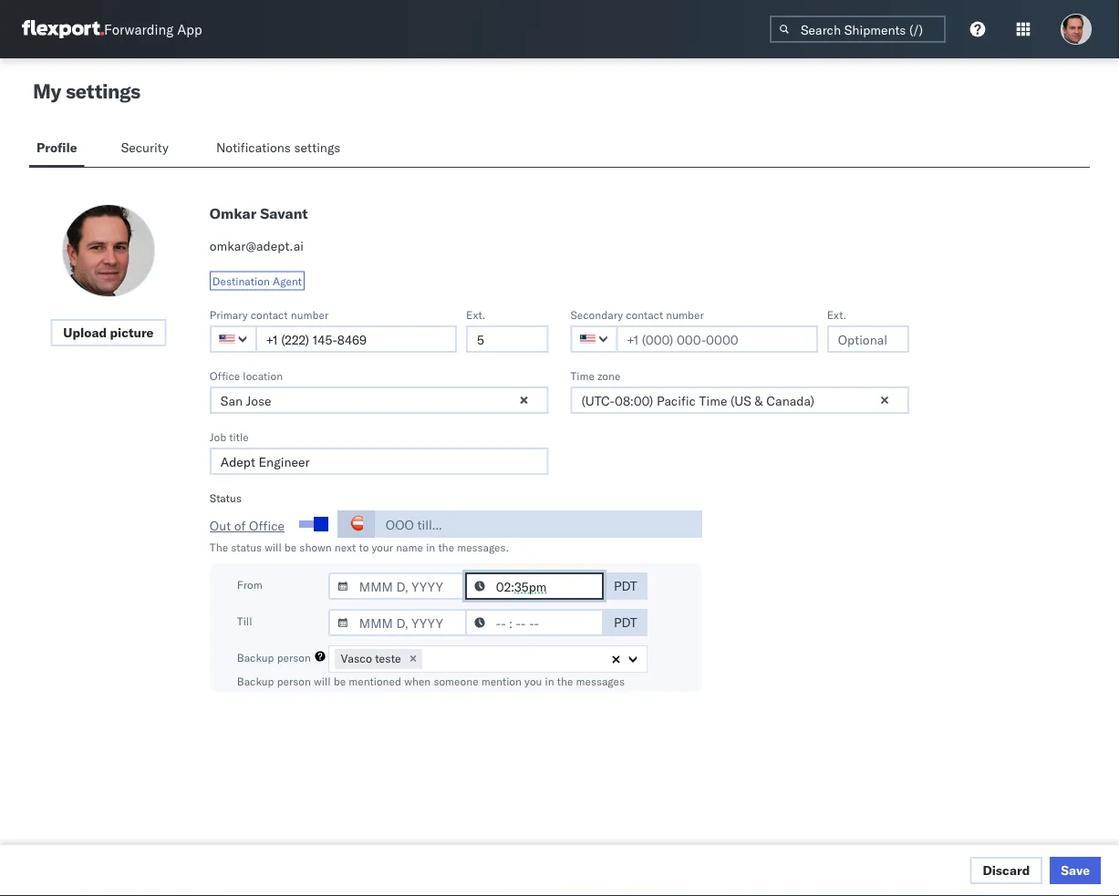 Task type: describe. For each thing, give the bounding box(es) containing it.
from
[[237, 578, 263, 592]]

ext. for primary contact number
[[466, 308, 486, 322]]

destination agent
[[212, 274, 302, 288]]

the
[[210, 541, 228, 554]]

-- : -- -- text field
[[465, 610, 604, 637]]

shown
[[300, 541, 332, 554]]

settings for notifications settings
[[294, 140, 341, 156]]

settings for my settings
[[66, 78, 140, 104]]

San Jose text field
[[210, 387, 549, 414]]

agent
[[273, 274, 302, 288]]

omkar@adept.ai
[[210, 238, 304, 254]]

0 horizontal spatial office
[[210, 369, 240, 383]]

teste
[[375, 652, 401, 667]]

app
[[177, 21, 202, 38]]

backup person
[[237, 652, 311, 665]]

united states text field for secondary
[[571, 326, 618, 353]]

out
[[210, 518, 231, 534]]

in
[[426, 541, 435, 554]]

Job title text field
[[210, 448, 549, 475]]

be
[[285, 541, 297, 554]]

notifications
[[216, 140, 291, 156]]

job
[[210, 430, 227, 444]]

save button
[[1050, 858, 1101, 885]]

status
[[210, 491, 242, 505]]

MMM D, YYYY text field
[[328, 573, 467, 600]]

my
[[33, 78, 61, 104]]

out of office
[[210, 518, 285, 534]]

omkar
[[210, 204, 257, 223]]

to
[[359, 541, 369, 554]]

×
[[410, 651, 417, 666]]

forwarding
[[104, 21, 174, 38]]

vasco
[[341, 652, 372, 667]]

optional telephone field for primary contact number
[[466, 326, 549, 353]]

office location
[[210, 369, 283, 383]]

flexport. image
[[22, 20, 104, 38]]

messages.
[[457, 541, 509, 554]]

till
[[237, 615, 252, 629]]

discard button
[[970, 858, 1043, 885]]

contact for primary
[[251, 308, 288, 322]]

discard
[[983, 863, 1030, 879]]

next
[[335, 541, 356, 554]]

number for secondary contact number
[[666, 308, 704, 322]]

save
[[1061, 863, 1090, 879]]

ext. for secondary contact number
[[827, 308, 847, 322]]

optional telephone field for secondary contact number
[[827, 326, 910, 353]]

your
[[372, 541, 393, 554]]

destination
[[212, 274, 270, 288]]

person
[[277, 652, 311, 665]]

security
[[121, 140, 169, 156]]

the
[[438, 541, 454, 554]]

pdt for from
[[614, 578, 638, 594]]

1 horizontal spatial office
[[249, 518, 285, 534]]

savant
[[260, 204, 308, 223]]

secondary contact number
[[571, 308, 704, 322]]

+1 (000) 000-0000 telephone field for primary contact number
[[255, 326, 457, 353]]

security button
[[114, 131, 180, 167]]



Task type: vqa. For each thing, say whether or not it's contained in the screenshot.
+1 (000) 000-0000 Phone Field for Primary contact number
yes



Task type: locate. For each thing, give the bounding box(es) containing it.
1 horizontal spatial united states text field
[[571, 326, 618, 353]]

United States text field
[[210, 326, 257, 353], [571, 326, 618, 353]]

1 horizontal spatial number
[[666, 308, 704, 322]]

contact right secondary
[[626, 308, 663, 322]]

united states text field for primary
[[210, 326, 257, 353]]

2 ext. from the left
[[827, 308, 847, 322]]

2 number from the left
[[666, 308, 704, 322]]

1 horizontal spatial ext.
[[827, 308, 847, 322]]

omkar savant
[[210, 204, 308, 223]]

location
[[243, 369, 283, 383]]

title
[[229, 430, 249, 444]]

1 horizontal spatial +1 (000) 000-0000 telephone field
[[616, 326, 818, 353]]

number right secondary
[[666, 308, 704, 322]]

profile
[[36, 140, 77, 156]]

0 horizontal spatial contact
[[251, 308, 288, 322]]

contact for secondary
[[626, 308, 663, 322]]

1 vertical spatial office
[[249, 518, 285, 534]]

1 +1 (000) 000-0000 telephone field from the left
[[255, 326, 457, 353]]

status
[[231, 541, 262, 554]]

upload picture
[[63, 325, 154, 341]]

united states text field down "primary"
[[210, 326, 257, 353]]

OOO till... text field
[[375, 511, 702, 538]]

picture
[[110, 325, 154, 341]]

job title
[[210, 430, 249, 444]]

+1 (000) 000-0000 telephone field for secondary contact number
[[616, 326, 818, 353]]

1 horizontal spatial contact
[[626, 308, 663, 322]]

my settings
[[33, 78, 140, 104]]

name
[[396, 541, 423, 554]]

settings right my
[[66, 78, 140, 104]]

settings
[[66, 78, 140, 104], [294, 140, 341, 156]]

0 vertical spatial pdt
[[614, 578, 638, 594]]

number down agent
[[291, 308, 329, 322]]

MMM D, YYYY text field
[[328, 610, 467, 637]]

None field
[[427, 647, 432, 671]]

united states text field down secondary
[[571, 326, 618, 353]]

forwarding app link
[[22, 20, 202, 38]]

1 number from the left
[[291, 308, 329, 322]]

vasco teste
[[341, 652, 401, 667]]

Search Shipments (/) text field
[[770, 16, 946, 43]]

pdt for till
[[614, 615, 638, 631]]

2 +1 (000) 000-0000 telephone field from the left
[[616, 326, 818, 353]]

2 contact from the left
[[626, 308, 663, 322]]

settings inside button
[[294, 140, 341, 156]]

profile button
[[29, 131, 85, 167]]

forwarding app
[[104, 21, 202, 38]]

pdt
[[614, 578, 638, 594], [614, 615, 638, 631]]

2 united states text field from the left
[[571, 326, 618, 353]]

2 pdt from the top
[[614, 615, 638, 631]]

1 contact from the left
[[251, 308, 288, 322]]

0 horizontal spatial optional telephone field
[[466, 326, 549, 353]]

secondary
[[571, 308, 623, 322]]

-- : -- -- text field
[[465, 573, 604, 600]]

upload picture button
[[50, 319, 167, 347]]

+1 (000) 000-0000 telephone field
[[255, 326, 457, 353], [616, 326, 818, 353]]

2 optional telephone field from the left
[[827, 326, 910, 353]]

(UTC-08:00) Pacific Time (US & Canada) text field
[[571, 387, 910, 414]]

0 horizontal spatial number
[[291, 308, 329, 322]]

zone
[[598, 369, 621, 383]]

office up will
[[249, 518, 285, 534]]

None checkbox
[[299, 521, 325, 528]]

0 horizontal spatial united states text field
[[210, 326, 257, 353]]

contact
[[251, 308, 288, 322], [626, 308, 663, 322]]

primary
[[210, 308, 248, 322]]

backup
[[237, 652, 274, 665]]

will
[[265, 541, 282, 554]]

0 horizontal spatial +1 (000) 000-0000 telephone field
[[255, 326, 457, 353]]

Optional telephone field
[[466, 326, 549, 353], [827, 326, 910, 353]]

upload
[[63, 325, 107, 341]]

+1 (000) 000-0000 telephone field up san jose text field
[[255, 326, 457, 353]]

time zone
[[571, 369, 621, 383]]

of
[[234, 518, 246, 534]]

0 vertical spatial settings
[[66, 78, 140, 104]]

1 horizontal spatial settings
[[294, 140, 341, 156]]

ext.
[[466, 308, 486, 322], [827, 308, 847, 322]]

1 ext. from the left
[[466, 308, 486, 322]]

1 vertical spatial settings
[[294, 140, 341, 156]]

office
[[210, 369, 240, 383], [249, 518, 285, 534]]

office left location
[[210, 369, 240, 383]]

0 horizontal spatial ext.
[[466, 308, 486, 322]]

contact down the destination agent
[[251, 308, 288, 322]]

1 vertical spatial pdt
[[614, 615, 638, 631]]

notifications settings button
[[209, 131, 356, 167]]

0 vertical spatial office
[[210, 369, 240, 383]]

number for primary contact number
[[291, 308, 329, 322]]

0 horizontal spatial settings
[[66, 78, 140, 104]]

+1 (000) 000-0000 telephone field up '(utc-08:00) pacific time (us & canada)' text box
[[616, 326, 818, 353]]

the status will be shown next to your name in the messages.
[[210, 541, 509, 554]]

number
[[291, 308, 329, 322], [666, 308, 704, 322]]

vasco teste option
[[335, 650, 404, 668]]

1 united states text field from the left
[[210, 326, 257, 353]]

1 optional telephone field from the left
[[466, 326, 549, 353]]

time
[[571, 369, 595, 383]]

settings right 'notifications'
[[294, 140, 341, 156]]

notifications settings
[[216, 140, 341, 156]]

1 horizontal spatial optional telephone field
[[827, 326, 910, 353]]

primary contact number
[[210, 308, 329, 322]]

1 pdt from the top
[[614, 578, 638, 594]]



